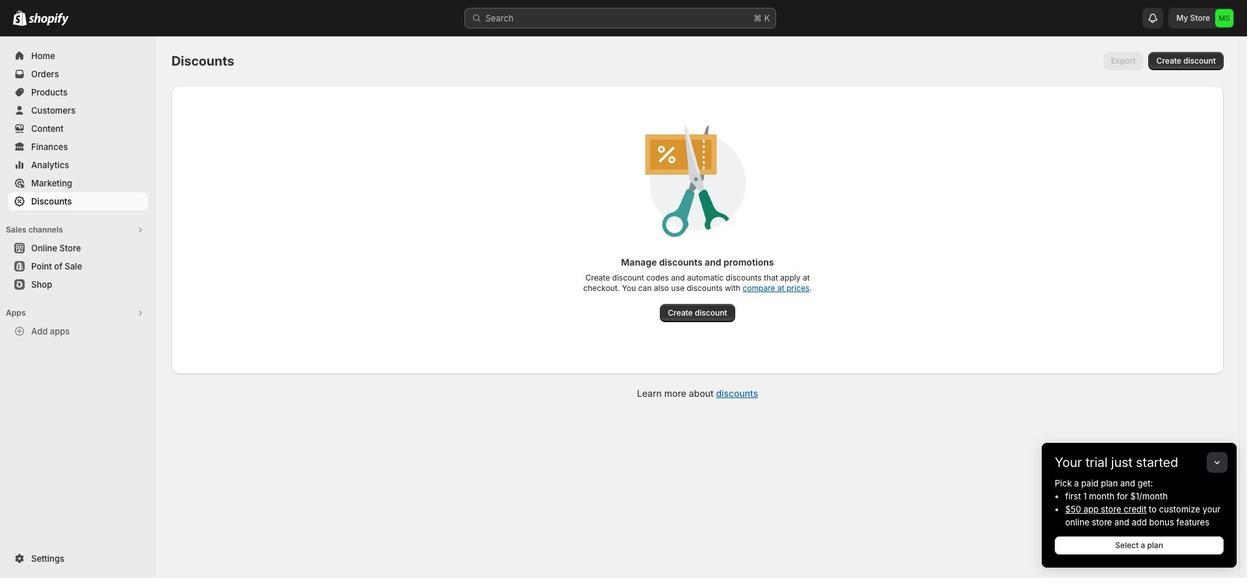 Task type: vqa. For each thing, say whether or not it's contained in the screenshot.
My Store image
yes



Task type: locate. For each thing, give the bounding box(es) containing it.
shopify image
[[29, 13, 69, 26]]



Task type: describe. For each thing, give the bounding box(es) containing it.
shopify image
[[13, 10, 27, 26]]

my store image
[[1215, 9, 1233, 27]]



